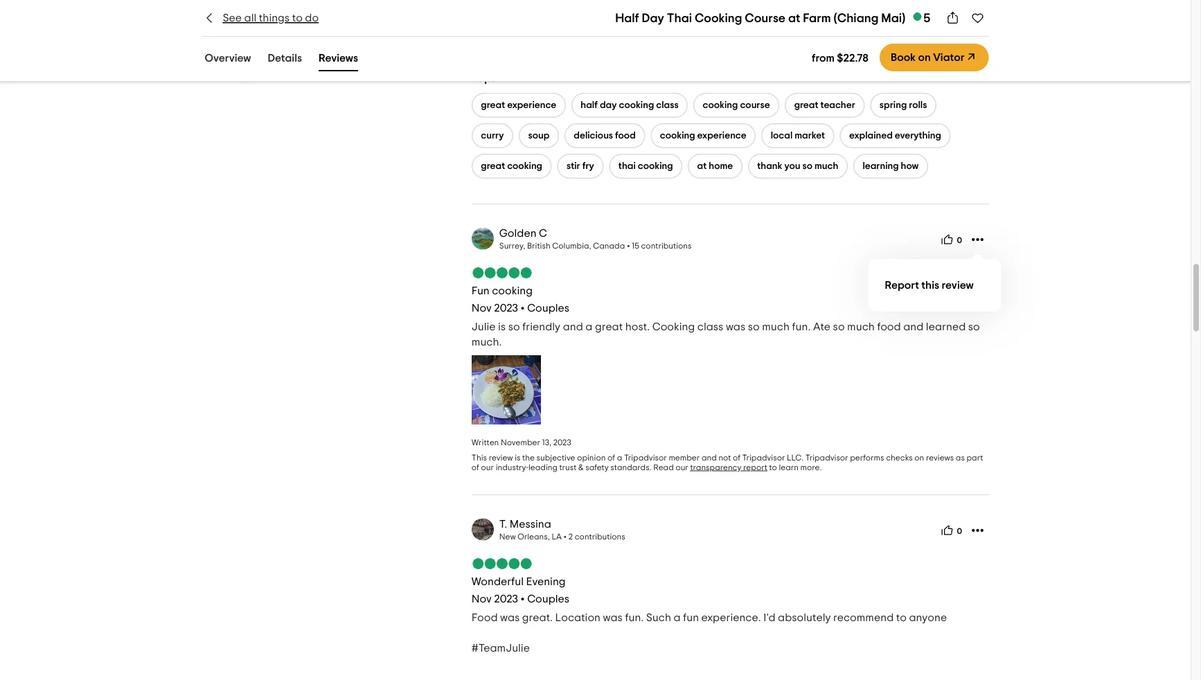 Task type: describe. For each thing, give the bounding box(es) containing it.
la
[[552, 533, 562, 541]]

as
[[956, 454, 965, 462]]

golden c surrey, british columbia, canada 15 contributions
[[499, 228, 692, 250]]

t.
[[499, 519, 507, 530]]

this review is the subjective opinion of a tripadvisor member and not of tripadvisor llc. tripadvisor performs checks on reviews as part of our industry-leading trust & safety standards. read our
[[472, 454, 983, 472]]

great.
[[522, 613, 553, 624]]

explained everything
[[849, 131, 941, 141]]

0 vertical spatial review
[[942, 280, 974, 291]]

very
[[219, 22, 238, 32]]

filter reviews element
[[219, 4, 444, 90]]

soup button
[[519, 124, 559, 148]]

learned
[[926, 322, 966, 333]]

on inside book on viator link
[[918, 52, 931, 63]]

half day cooking class
[[581, 101, 679, 110]]

couples for evening
[[527, 594, 570, 605]]

t. messina new orleans, la 2 contributions
[[499, 519, 625, 541]]

stir fry button
[[557, 154, 604, 179]]

written
[[472, 439, 499, 447]]

2023 for november
[[553, 439, 571, 447]]

overview
[[205, 52, 251, 63]]

2 tripadvisor from the left
[[742, 454, 785, 462]]

great experience
[[481, 101, 557, 110]]

english button
[[522, 22, 588, 49]]

soup
[[528, 131, 550, 141]]

see full review image image
[[472, 356, 541, 425]]

on inside this review is the subjective opinion of a tripadvisor member and not of tripadvisor llc. tripadvisor performs checks on reviews as part of our industry-leading trust & safety standards. read our
[[915, 454, 924, 462]]

so inside button
[[803, 162, 813, 171]]

at inside at home button
[[697, 162, 707, 171]]

english
[[532, 31, 562, 41]]

cooking inside julie is so friendly and a great host. cooking class was so much fun. ate so much food and learned so much.
[[652, 322, 695, 333]]

great teacher
[[794, 101, 856, 110]]

overview button
[[202, 48, 254, 71]]

save to a trip image
[[971, 11, 985, 25]]

standards.
[[611, 464, 652, 472]]

review inside this review is the subjective opinion of a tripadvisor member and not of tripadvisor llc. tripadvisor performs checks on reviews as part of our industry-leading trust & safety standards. read our
[[489, 454, 513, 462]]

great for great teacher
[[794, 101, 819, 110]]

learning how button
[[853, 154, 928, 179]]

messina
[[510, 519, 551, 530]]

2 horizontal spatial of
[[733, 454, 741, 462]]

thank you so much
[[757, 162, 839, 171]]

great experience button
[[472, 93, 566, 118]]

t. messina image
[[472, 519, 494, 541]]

half day thai cooking course at farm (chiang mai)
[[615, 12, 906, 24]]

more.
[[801, 464, 822, 472]]

couples for cooking
[[527, 303, 570, 314]]

cooking course
[[703, 101, 770, 110]]

a for fun.
[[674, 613, 681, 624]]

so right ate
[[833, 322, 845, 333]]

fun. inside julie is so friendly and a great host. cooking class was so much fun. ate so much food and learned so much.
[[792, 322, 811, 333]]

so left 'friendly'
[[508, 322, 520, 333]]

so left ate
[[748, 322, 760, 333]]

thank you so much button
[[748, 154, 848, 179]]

fun cooking link
[[472, 285, 533, 296]]

you
[[785, 162, 801, 171]]

0 horizontal spatial and
[[563, 322, 583, 333]]

thai cooking
[[619, 162, 673, 171]]

how
[[901, 162, 919, 171]]

1 vertical spatial fun.
[[625, 613, 644, 624]]

learning how
[[863, 162, 919, 171]]

see all things to do
[[223, 12, 319, 24]]

explained
[[849, 131, 893, 141]]

industry-
[[496, 464, 529, 472]]

ate
[[813, 322, 831, 333]]

this
[[922, 280, 939, 291]]

report
[[743, 464, 767, 472]]

share image
[[946, 11, 960, 25]]

friendly
[[522, 322, 561, 333]]

• for cooking
[[521, 303, 525, 314]]

0 vertical spatial to
[[292, 12, 303, 24]]

1 horizontal spatial to
[[769, 464, 777, 472]]

not
[[719, 454, 731, 462]]

curry button
[[472, 124, 513, 148]]

transparency report link
[[690, 464, 767, 472]]

poor
[[219, 57, 240, 66]]

5.0 of 5 bubbles image for fun cooking
[[472, 268, 533, 279]]

contributions inside golden c surrey, british columbia, canada 15 contributions
[[641, 242, 692, 250]]

1 our from the left
[[481, 464, 494, 472]]

1 horizontal spatial of
[[608, 454, 615, 462]]

half day cooking class button
[[571, 93, 688, 118]]

opinion
[[577, 454, 606, 462]]

part
[[967, 454, 983, 462]]

thank
[[757, 162, 782, 171]]

day
[[600, 101, 617, 110]]

mai)
[[881, 12, 906, 24]]

half
[[615, 12, 639, 24]]

location
[[555, 613, 601, 624]]

2 our from the left
[[676, 464, 689, 472]]

fun
[[683, 613, 699, 624]]

great inside julie is so friendly and a great host. cooking class was so much fun. ate so much food and learned so much.
[[595, 322, 623, 333]]

2 horizontal spatial to
[[896, 613, 907, 624]]

&
[[578, 464, 584, 472]]

filters
[[481, 31, 508, 41]]

leading
[[529, 464, 558, 472]]

cooking inside great cooking button
[[507, 162, 542, 171]]

nov for fun cooking nov 2023 • couples
[[472, 303, 492, 314]]

tab list containing overview
[[185, 46, 378, 74]]

checks
[[886, 454, 913, 462]]

learn
[[779, 464, 799, 472]]

#teamjulie
[[472, 643, 530, 654]]

2023 for evening
[[494, 594, 518, 605]]

13,
[[542, 439, 551, 447]]

thai
[[619, 162, 636, 171]]

read
[[653, 464, 674, 472]]

contributions inside t. messina new orleans, la 2 contributions
[[575, 533, 625, 541]]

this
[[472, 454, 487, 462]]

book on viator link
[[880, 44, 989, 71]]

open options menu image
[[971, 524, 985, 538]]

spring rolls button
[[870, 93, 937, 118]]

from
[[812, 52, 835, 63]]

cooking experience button
[[651, 124, 756, 148]]

very good
[[219, 22, 264, 32]]

book
[[891, 52, 916, 63]]

food inside julie is so friendly and a great host. cooking class was so much fun. ate so much food and learned so much.
[[877, 322, 901, 333]]

british
[[527, 242, 551, 250]]

see all things to do link
[[202, 10, 319, 26]]

2
[[569, 533, 573, 541]]

much.
[[472, 337, 502, 348]]

trust
[[559, 464, 577, 472]]

reviews button
[[316, 48, 361, 71]]

cooking inside fun cooking nov 2023 • couples
[[492, 285, 533, 296]]

cooking inside cooking experience button
[[660, 131, 695, 141]]

day
[[642, 12, 664, 24]]



Task type: vqa. For each thing, say whether or not it's contained in the screenshot.
the bottom class
yes



Task type: locate. For each thing, give the bounding box(es) containing it.
0 vertical spatial 0
[[957, 237, 962, 245]]

0 vertical spatial 0 button
[[937, 229, 967, 251]]

0 horizontal spatial contributions
[[575, 533, 625, 541]]

0 vertical spatial food
[[615, 131, 636, 141]]

1 vertical spatial to
[[769, 464, 777, 472]]

experience for cooking experience
[[697, 131, 747, 141]]

nov inside wonderful evening nov 2023 • couples
[[472, 594, 492, 605]]

tripadvisor up standards.
[[624, 454, 667, 462]]

a up standards.
[[617, 454, 622, 462]]

2023 for cooking
[[494, 303, 518, 314]]

half
[[581, 101, 598, 110]]

cooking left course at the right top of page
[[703, 101, 738, 110]]

1 tripadvisor from the left
[[624, 454, 667, 462]]

4
[[275, 57, 280, 66]]

1 horizontal spatial a
[[617, 454, 622, 462]]

1 vertical spatial experience
[[697, 131, 747, 141]]

local
[[771, 131, 793, 141]]

1 • from the top
[[521, 303, 525, 314]]

learning
[[863, 162, 899, 171]]

2 0 from the top
[[957, 528, 962, 536]]

at home
[[697, 162, 733, 171]]

was inside julie is so friendly and a great host. cooking class was so much fun. ate so much food and learned so much.
[[726, 322, 746, 333]]

review up industry-
[[489, 454, 513, 462]]

1 horizontal spatial class
[[697, 322, 724, 333]]

a right 'friendly'
[[586, 322, 593, 333]]

most recent button
[[594, 22, 684, 49]]

1 vertical spatial 0 button
[[937, 520, 967, 542]]

1 vertical spatial class
[[697, 322, 724, 333]]

0 button left close options menu icon
[[937, 229, 967, 251]]

from $22.78
[[812, 52, 869, 63]]

2023 down fun cooking link
[[494, 303, 518, 314]]

our
[[481, 464, 494, 472], [676, 464, 689, 472]]

tripadvisor up 'more.'
[[806, 454, 848, 462]]

terrible
[[219, 74, 252, 84]]

transparency
[[690, 464, 742, 472]]

popular mentions
[[472, 73, 559, 84]]

recommend
[[833, 613, 894, 624]]

1 vertical spatial on
[[915, 454, 924, 462]]

2 horizontal spatial much
[[847, 322, 875, 333]]

t. messina link
[[499, 519, 551, 530]]

0 horizontal spatial our
[[481, 464, 494, 472]]

1 vertical spatial 2023
[[553, 439, 571, 447]]

0 button for julie is so friendly and a great host. cooking class was so much fun. ate so much food and learned so much.
[[937, 229, 967, 251]]

food down report
[[877, 322, 901, 333]]

0 vertical spatial •
[[521, 303, 525, 314]]

0 vertical spatial a
[[586, 322, 593, 333]]

and left learned
[[904, 322, 924, 333]]

course
[[740, 101, 770, 110]]

0 vertical spatial is
[[498, 322, 506, 333]]

stir
[[567, 162, 580, 171]]

1 vertical spatial •
[[521, 594, 525, 605]]

llc.
[[787, 454, 804, 462]]

2 horizontal spatial a
[[674, 613, 681, 624]]

0 for food was great. location was fun. such a fun experience. i'd absolutely recommend to anyone
[[957, 528, 962, 536]]

1 horizontal spatial food
[[877, 322, 901, 333]]

0 vertical spatial nov
[[472, 303, 492, 314]]

• inside fun cooking nov 2023 • couples
[[521, 303, 525, 314]]

1 horizontal spatial fun.
[[792, 322, 811, 333]]

2 horizontal spatial tripadvisor
[[806, 454, 848, 462]]

stir fry
[[567, 162, 594, 171]]

2023 inside fun cooking nov 2023 • couples
[[494, 303, 518, 314]]

things
[[259, 12, 290, 24]]

1 horizontal spatial is
[[515, 454, 521, 462]]

2 couples from the top
[[527, 594, 570, 605]]

1 vertical spatial is
[[515, 454, 521, 462]]

1 5.0 of 5 bubbles image from the top
[[472, 268, 533, 279]]

0 horizontal spatial at
[[697, 162, 707, 171]]

2023 inside wonderful evening nov 2023 • couples
[[494, 594, 518, 605]]

couples up 'friendly'
[[527, 303, 570, 314]]

class inside "button"
[[656, 101, 679, 110]]

report this review
[[885, 280, 974, 291]]

food inside button
[[615, 131, 636, 141]]

to left anyone
[[896, 613, 907, 624]]

so right learned
[[968, 322, 980, 333]]

great
[[481, 101, 505, 110], [794, 101, 819, 110], [481, 162, 505, 171], [595, 322, 623, 333]]

2 5.0 of 5 bubbles image from the top
[[472, 559, 533, 570]]

golden c link
[[499, 228, 547, 239]]

experience.
[[702, 613, 761, 624]]

farm
[[803, 12, 831, 24]]

couples inside wonderful evening nov 2023 • couples
[[527, 594, 570, 605]]

great teacher button
[[785, 93, 865, 118]]

1 horizontal spatial was
[[603, 613, 623, 624]]

fun. left ate
[[792, 322, 811, 333]]

much left ate
[[762, 322, 790, 333]]

local market button
[[762, 124, 834, 148]]

couples inside fun cooking nov 2023 • couples
[[527, 303, 570, 314]]

great cooking
[[481, 162, 542, 171]]

much right ate
[[847, 322, 875, 333]]

couples
[[527, 303, 570, 314], [527, 594, 570, 605]]

1 vertical spatial cooking
[[652, 322, 695, 333]]

tripadvisor up transparency report to learn more.
[[742, 454, 785, 462]]

1 vertical spatial 5.0 of 5 bubbles image
[[472, 559, 533, 570]]

1 vertical spatial contributions
[[575, 533, 625, 541]]

0 horizontal spatial class
[[656, 101, 679, 110]]

experience down mentions
[[507, 101, 557, 110]]

1 horizontal spatial contributions
[[641, 242, 692, 250]]

our down member on the right bottom of page
[[676, 464, 689, 472]]

0 horizontal spatial of
[[472, 464, 479, 472]]

2 horizontal spatial was
[[726, 322, 746, 333]]

i'd
[[764, 613, 776, 624]]

a inside julie is so friendly and a great host. cooking class was so much fun. ate so much food and learned so much.
[[586, 322, 593, 333]]

$22.78
[[837, 52, 869, 63]]

surrey,
[[499, 242, 525, 250]]

delicious food
[[574, 131, 636, 141]]

and up transparency
[[702, 454, 717, 462]]

and right 'friendly'
[[563, 322, 583, 333]]

details
[[268, 52, 302, 63]]

safety
[[586, 464, 609, 472]]

food up thai
[[615, 131, 636, 141]]

0 horizontal spatial food
[[615, 131, 636, 141]]

5.0 of 5 bubbles image up wonderful
[[472, 559, 533, 570]]

is inside julie is so friendly and a great host. cooking class was so much fun. ate so much food and learned so much.
[[498, 322, 506, 333]]

wonderful
[[472, 576, 524, 587]]

1 vertical spatial couples
[[527, 594, 570, 605]]

2023 down wonderful
[[494, 594, 518, 605]]

contributions right 15
[[641, 242, 692, 250]]

is right julie on the top left
[[498, 322, 506, 333]]

cooking up thai cooking button
[[660, 131, 695, 141]]

fun
[[472, 285, 490, 296]]

cooking inside cooking course button
[[703, 101, 738, 110]]

canada
[[593, 242, 625, 250]]

orleans,
[[518, 533, 550, 541]]

cooking course button
[[694, 93, 779, 118]]

0 horizontal spatial a
[[586, 322, 593, 333]]

nov for wonderful evening nov 2023 • couples
[[472, 594, 492, 605]]

of right not
[[733, 454, 741, 462]]

nov up food
[[472, 594, 492, 605]]

experience inside button
[[697, 131, 747, 141]]

much right you
[[815, 162, 839, 171]]

5.0 of 5 bubbles image
[[472, 268, 533, 279], [472, 559, 533, 570]]

close options menu image
[[971, 233, 985, 247]]

cooking right "thai"
[[695, 12, 742, 24]]

november
[[501, 439, 540, 447]]

a for opinion
[[617, 454, 622, 462]]

1 vertical spatial a
[[617, 454, 622, 462]]

0 vertical spatial 5.0 of 5 bubbles image
[[472, 268, 533, 279]]

5
[[924, 12, 931, 24]]

2 • from the top
[[521, 594, 525, 605]]

and inside this review is the subjective opinion of a tripadvisor member and not of tripadvisor llc. tripadvisor performs checks on reviews as part of our industry-leading trust & safety standards. read our
[[702, 454, 717, 462]]

contributions right 2
[[575, 533, 625, 541]]

0 vertical spatial class
[[656, 101, 679, 110]]

0 horizontal spatial is
[[498, 322, 506, 333]]

see
[[223, 12, 242, 24]]

at home button
[[688, 154, 743, 179]]

the
[[522, 454, 535, 462]]

2 0 button from the top
[[937, 520, 967, 542]]

0 left open options menu icon
[[957, 528, 962, 536]]

at left home
[[697, 162, 707, 171]]

couples down evening
[[527, 594, 570, 605]]

experience inside button
[[507, 101, 557, 110]]

0 vertical spatial couples
[[527, 303, 570, 314]]

great for great cooking
[[481, 162, 505, 171]]

report
[[885, 280, 919, 291]]

mentions
[[513, 73, 559, 84]]

0 button left open options menu icon
[[937, 520, 967, 542]]

is
[[498, 322, 506, 333], [515, 454, 521, 462]]

2 vertical spatial to
[[896, 613, 907, 624]]

2 vertical spatial a
[[674, 613, 681, 624]]

2023 right "13,"
[[553, 439, 571, 447]]

0 vertical spatial cooking
[[695, 12, 742, 24]]

1 vertical spatial food
[[877, 322, 901, 333]]

is left the at the bottom of the page
[[515, 454, 521, 462]]

0 vertical spatial on
[[918, 52, 931, 63]]

tab list
[[185, 46, 378, 74]]

•
[[521, 303, 525, 314], [521, 594, 525, 605]]

7
[[275, 75, 280, 83]]

0 horizontal spatial review
[[489, 454, 513, 462]]

0 for julie is so friendly and a great host. cooking class was so much fun. ate so much food and learned so much.
[[957, 237, 962, 245]]

cooking down the "soup" button
[[507, 162, 542, 171]]

columbia,
[[552, 242, 591, 250]]

fun cooking nov 2023 • couples
[[472, 285, 570, 314]]

contributions
[[641, 242, 692, 250], [575, 533, 625, 541]]

2 nov from the top
[[472, 594, 492, 605]]

0 horizontal spatial tripadvisor
[[624, 454, 667, 462]]

to left learn
[[769, 464, 777, 472]]

0 button for food was great. location was fun. such a fun experience. i'd absolutely recommend to anyone
[[937, 520, 967, 542]]

delicious
[[574, 131, 613, 141]]

1 horizontal spatial and
[[702, 454, 717, 462]]

great left host.
[[595, 322, 623, 333]]

anyone
[[909, 613, 947, 624]]

thai cooking button
[[609, 154, 682, 179]]

a inside this review is the subjective opinion of a tripadvisor member and not of tripadvisor llc. tripadvisor performs checks on reviews as part of our industry-leading trust & safety standards. read our
[[617, 454, 622, 462]]

home
[[709, 162, 733, 171]]

1 0 from the top
[[957, 237, 962, 245]]

new
[[499, 533, 516, 541]]

course
[[745, 12, 786, 24]]

0 horizontal spatial to
[[292, 12, 303, 24]]

experience
[[507, 101, 557, 110], [697, 131, 747, 141]]

1 horizontal spatial experience
[[697, 131, 747, 141]]

1 vertical spatial 0
[[957, 528, 962, 536]]

3 tripadvisor from the left
[[806, 454, 848, 462]]

curry
[[481, 131, 504, 141]]

cooking
[[619, 101, 654, 110], [703, 101, 738, 110], [660, 131, 695, 141], [507, 162, 542, 171], [638, 162, 673, 171], [492, 285, 533, 296]]

1 vertical spatial nov
[[472, 594, 492, 605]]

1 horizontal spatial much
[[815, 162, 839, 171]]

details button
[[265, 48, 305, 71]]

0 horizontal spatial experience
[[507, 101, 557, 110]]

1 horizontal spatial review
[[942, 280, 974, 291]]

at left the farm
[[788, 12, 801, 24]]

1 horizontal spatial at
[[788, 12, 801, 24]]

cooking inside the "half day cooking class" "button"
[[619, 101, 654, 110]]

popular
[[472, 73, 511, 84]]

great down popular
[[481, 101, 505, 110]]

do
[[305, 12, 319, 24]]

0 vertical spatial experience
[[507, 101, 557, 110]]

class inside julie is so friendly and a great host. cooking class was so much fun. ate so much food and learned so much.
[[697, 322, 724, 333]]

cooking right host.
[[652, 322, 695, 333]]

• inside wonderful evening nov 2023 • couples
[[521, 594, 525, 605]]

review right this
[[942, 280, 974, 291]]

nov down the fun
[[472, 303, 492, 314]]

1 vertical spatial at
[[697, 162, 707, 171]]

cooking right thai
[[638, 162, 673, 171]]

our down this
[[481, 464, 494, 472]]

spring rolls
[[880, 101, 927, 110]]

2 vertical spatial 2023
[[494, 594, 518, 605]]

a left 'fun'
[[674, 613, 681, 624]]

to left the do
[[292, 12, 303, 24]]

5.0 of 5 bubbles image for wonderful evening
[[472, 559, 533, 570]]

1 couples from the top
[[527, 303, 570, 314]]

• for evening
[[521, 594, 525, 605]]

0 vertical spatial 2023
[[494, 303, 518, 314]]

1 nov from the top
[[472, 303, 492, 314]]

1 horizontal spatial tripadvisor
[[742, 454, 785, 462]]

0 horizontal spatial was
[[500, 613, 520, 624]]

2 horizontal spatial and
[[904, 322, 924, 333]]

experience up home
[[697, 131, 747, 141]]

on right book
[[918, 52, 931, 63]]

is inside this review is the subjective opinion of a tripadvisor member and not of tripadvisor llc. tripadvisor performs checks on reviews as part of our industry-leading trust & safety standards. read our
[[515, 454, 521, 462]]

5.0 of 5 bubbles image up fun cooking link
[[472, 268, 533, 279]]

so right you
[[803, 162, 813, 171]]

cooking right "day"
[[619, 101, 654, 110]]

market
[[795, 131, 825, 141]]

0 horizontal spatial much
[[762, 322, 790, 333]]

199
[[283, 23, 296, 31]]

great up market
[[794, 101, 819, 110]]

rolls
[[909, 101, 927, 110]]

of up safety
[[608, 454, 615, 462]]

experience for great experience
[[507, 101, 557, 110]]

fun. left such
[[625, 613, 644, 624]]

was
[[726, 322, 746, 333], [500, 613, 520, 624], [603, 613, 623, 624]]

teacher
[[821, 101, 856, 110]]

• up 'friendly'
[[521, 303, 525, 314]]

much inside button
[[815, 162, 839, 171]]

absolutely
[[778, 613, 831, 624]]

cooking right the fun
[[492, 285, 533, 296]]

0 vertical spatial contributions
[[641, 242, 692, 250]]

filters button
[[472, 23, 517, 48]]

much
[[815, 162, 839, 171], [762, 322, 790, 333], [847, 322, 875, 333]]

to
[[292, 12, 303, 24], [769, 464, 777, 472], [896, 613, 907, 624]]

on right checks
[[915, 454, 924, 462]]

nov inside fun cooking nov 2023 • couples
[[472, 303, 492, 314]]

great for great experience
[[481, 101, 505, 110]]

0 horizontal spatial fun.
[[625, 613, 644, 624]]

of down this
[[472, 464, 479, 472]]

1 0 button from the top
[[937, 229, 967, 251]]

1 vertical spatial review
[[489, 454, 513, 462]]

golden c image
[[472, 228, 494, 250]]

0 vertical spatial at
[[788, 12, 801, 24]]

cooking inside thai cooking button
[[638, 162, 673, 171]]

great down curry button
[[481, 162, 505, 171]]

0 vertical spatial fun.
[[792, 322, 811, 333]]

0 left close options menu icon
[[957, 237, 962, 245]]

recent
[[627, 31, 658, 41]]

• down wonderful evening link
[[521, 594, 525, 605]]

1 horizontal spatial our
[[676, 464, 689, 472]]



